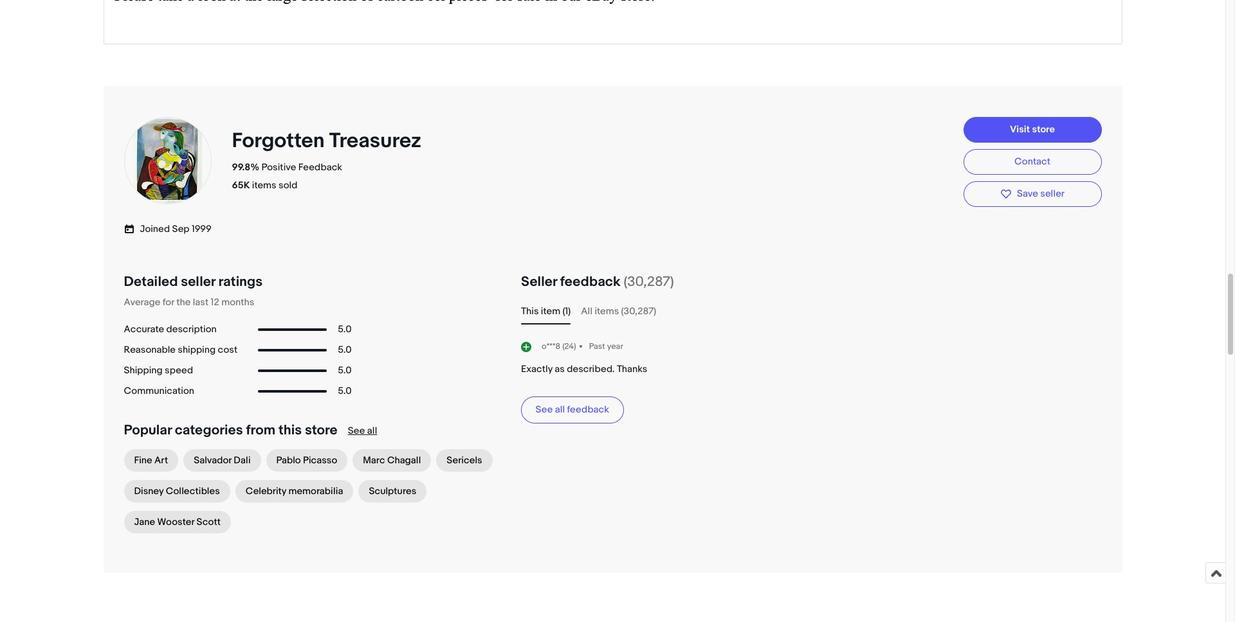 Task type: vqa. For each thing, say whether or not it's contained in the screenshot.
BULOVA
no



Task type: locate. For each thing, give the bounding box(es) containing it.
visit store link
[[964, 117, 1102, 143]]

collectibles
[[166, 486, 220, 498]]

exactly as described. thanks
[[521, 364, 648, 376]]

months
[[221, 297, 254, 309]]

seller
[[1041, 188, 1065, 200], [181, 274, 215, 291]]

0 vertical spatial store
[[1032, 123, 1055, 136]]

see
[[536, 404, 553, 417], [348, 426, 365, 438]]

thanks
[[617, 364, 648, 376]]

accurate description
[[124, 324, 217, 336]]

memorabilia
[[289, 486, 343, 498]]

items
[[252, 180, 277, 192], [595, 306, 619, 318]]

0 horizontal spatial seller
[[181, 274, 215, 291]]

ratings
[[219, 274, 263, 291]]

contact
[[1015, 156, 1051, 168]]

0 vertical spatial seller
[[1041, 188, 1065, 200]]

1 5.0 from the top
[[338, 324, 352, 336]]

1 horizontal spatial see
[[536, 404, 553, 417]]

speed
[[165, 365, 193, 377]]

1 vertical spatial feedback
[[567, 404, 609, 417]]

(24)
[[562, 342, 576, 352]]

average for the last 12 months
[[124, 297, 254, 309]]

all
[[555, 404, 565, 417], [367, 426, 377, 438]]

described.
[[567, 364, 615, 376]]

see for see all
[[348, 426, 365, 438]]

see for see all feedback
[[536, 404, 553, 417]]

0 vertical spatial all
[[555, 404, 565, 417]]

joined
[[140, 224, 170, 236]]

joined sep 1999
[[140, 224, 212, 236]]

accurate
[[124, 324, 164, 336]]

see down the exactly
[[536, 404, 553, 417]]

communication
[[124, 386, 194, 398]]

text__icon wrapper image
[[124, 222, 140, 235]]

1 vertical spatial store
[[305, 423, 338, 440]]

o***8 (24)
[[542, 342, 576, 352]]

treasurez
[[329, 129, 421, 154]]

1 horizontal spatial items
[[595, 306, 619, 318]]

jane
[[134, 517, 155, 529]]

disney
[[134, 486, 164, 498]]

3 5.0 from the top
[[338, 365, 352, 377]]

pablo picasso link
[[266, 450, 348, 473]]

store
[[1032, 123, 1055, 136], [305, 423, 338, 440]]

0 vertical spatial items
[[252, 180, 277, 192]]

(1)
[[563, 306, 571, 318]]

seller inside save seller button
[[1041, 188, 1065, 200]]

0 horizontal spatial store
[[305, 423, 338, 440]]

fine
[[134, 455, 152, 467]]

0 vertical spatial (30,287)
[[624, 274, 674, 291]]

(30,287) up the year
[[621, 306, 657, 318]]

jane wooster scott
[[134, 517, 221, 529]]

marc chagall
[[363, 455, 421, 467]]

1 vertical spatial items
[[595, 306, 619, 318]]

feedback down described.
[[567, 404, 609, 417]]

0 vertical spatial see
[[536, 404, 553, 417]]

1 vertical spatial all
[[367, 426, 377, 438]]

pablo
[[276, 455, 301, 467]]

shipping speed
[[124, 365, 193, 377]]

1 vertical spatial seller
[[181, 274, 215, 291]]

this
[[279, 423, 302, 440]]

2 5.0 from the top
[[338, 345, 352, 357]]

all down as on the bottom left
[[555, 404, 565, 417]]

save seller
[[1017, 188, 1065, 200]]

store up picasso
[[305, 423, 338, 440]]

(30,287) up all items (30,287)
[[624, 274, 674, 291]]

forgotten
[[232, 129, 325, 154]]

1 vertical spatial see
[[348, 426, 365, 438]]

save seller button
[[964, 182, 1102, 207]]

0 horizontal spatial items
[[252, 180, 277, 192]]

feedback
[[560, 274, 621, 291], [567, 404, 609, 417]]

contact link
[[964, 149, 1102, 175]]

forgotten treasurez link
[[232, 129, 426, 154]]

average
[[124, 297, 160, 309]]

0 horizontal spatial see
[[348, 426, 365, 438]]

99.8%
[[232, 162, 259, 174]]

past year
[[589, 341, 623, 352]]

all
[[581, 306, 593, 318]]

shipping
[[124, 365, 163, 377]]

seller right save
[[1041, 188, 1065, 200]]

exactly
[[521, 364, 553, 376]]

sculptures link
[[359, 481, 427, 503]]

see up marc
[[348, 426, 365, 438]]

1 horizontal spatial seller
[[1041, 188, 1065, 200]]

celebrity
[[246, 486, 286, 498]]

1 horizontal spatial all
[[555, 404, 565, 417]]

detailed seller ratings
[[124, 274, 263, 291]]

see all feedback
[[536, 404, 609, 417]]

4 5.0 from the top
[[338, 386, 352, 398]]

feedback up all
[[560, 274, 621, 291]]

(30,287)
[[624, 274, 674, 291], [621, 306, 657, 318]]

items down positive
[[252, 180, 277, 192]]

shipping
[[178, 345, 216, 357]]

past
[[589, 341, 605, 352]]

store right 'visit'
[[1032, 123, 1055, 136]]

tab list
[[521, 305, 1102, 320]]

celebrity memorabilia link
[[235, 481, 354, 503]]

reasonable
[[124, 345, 176, 357]]

fine art link
[[124, 450, 178, 473]]

last
[[193, 297, 209, 309]]

items right all
[[595, 306, 619, 318]]

1 vertical spatial (30,287)
[[621, 306, 657, 318]]

0 horizontal spatial all
[[367, 426, 377, 438]]

all inside see all feedback link
[[555, 404, 565, 417]]

for
[[163, 297, 174, 309]]

65k
[[232, 180, 250, 192]]

all up marc
[[367, 426, 377, 438]]

5.0
[[338, 324, 352, 336], [338, 345, 352, 357], [338, 365, 352, 377], [338, 386, 352, 398]]

seller for detailed
[[181, 274, 215, 291]]

seller up last
[[181, 274, 215, 291]]



Task type: describe. For each thing, give the bounding box(es) containing it.
o***8
[[542, 342, 561, 352]]

from
[[246, 423, 276, 440]]

forgotten treasurez
[[232, 129, 421, 154]]

salvador
[[194, 455, 232, 467]]

this
[[521, 306, 539, 318]]

this item (1)
[[521, 306, 571, 318]]

disney collectibles
[[134, 486, 220, 498]]

see all link
[[348, 426, 377, 438]]

seller feedback (30,287)
[[521, 274, 674, 291]]

as
[[555, 364, 565, 376]]

wooster
[[157, 517, 194, 529]]

all items (30,287)
[[581, 306, 657, 318]]

12
[[211, 297, 219, 309]]

visit
[[1010, 123, 1030, 136]]

categories
[[175, 423, 243, 440]]

fine art
[[134, 455, 168, 467]]

seller for save
[[1041, 188, 1065, 200]]

sculptures
[[369, 486, 417, 498]]

popular categories from this store
[[124, 423, 338, 440]]

feedback
[[298, 162, 342, 174]]

marc chagall link
[[353, 450, 431, 473]]

1999
[[192, 224, 212, 236]]

sericels
[[447, 455, 482, 467]]

(30,287) for seller feedback (30,287)
[[624, 274, 674, 291]]

disney collectibles link
[[124, 481, 230, 503]]

art
[[154, 455, 168, 467]]

salvador dali
[[194, 455, 251, 467]]

marc
[[363, 455, 385, 467]]

1 horizontal spatial store
[[1032, 123, 1055, 136]]

cost
[[218, 345, 238, 357]]

scott
[[197, 517, 221, 529]]

positive
[[262, 162, 296, 174]]

5.0 for speed
[[338, 365, 352, 377]]

jane wooster scott link
[[124, 512, 231, 534]]

the
[[176, 297, 191, 309]]

dali
[[234, 455, 251, 467]]

see all feedback link
[[521, 397, 624, 424]]

chagall
[[387, 455, 421, 467]]

5.0 for shipping
[[338, 345, 352, 357]]

picasso
[[303, 455, 337, 467]]

pablo picasso
[[276, 455, 337, 467]]

detailed
[[124, 274, 178, 291]]

seller
[[521, 274, 557, 291]]

all for see all feedback
[[555, 404, 565, 417]]

all for see all
[[367, 426, 377, 438]]

visit store
[[1010, 123, 1055, 136]]

99.8% positive feedback 65k items sold
[[232, 162, 342, 192]]

(30,287) for all items (30,287)
[[621, 306, 657, 318]]

save
[[1017, 188, 1039, 200]]

celebrity memorabilia
[[246, 486, 343, 498]]

item
[[541, 306, 561, 318]]

sericels link
[[436, 450, 493, 473]]

salvador dali link
[[184, 450, 261, 473]]

popular
[[124, 423, 172, 440]]

description
[[166, 324, 217, 336]]

year
[[607, 341, 623, 352]]

see all
[[348, 426, 377, 438]]

reasonable shipping cost
[[124, 345, 238, 357]]

forgotten treasurez image
[[133, 116, 202, 206]]

tab list containing this item (1)
[[521, 305, 1102, 320]]

5.0 for description
[[338, 324, 352, 336]]

sep
[[172, 224, 190, 236]]

items inside "99.8% positive feedback 65k items sold"
[[252, 180, 277, 192]]

sold
[[279, 180, 298, 192]]

0 vertical spatial feedback
[[560, 274, 621, 291]]



